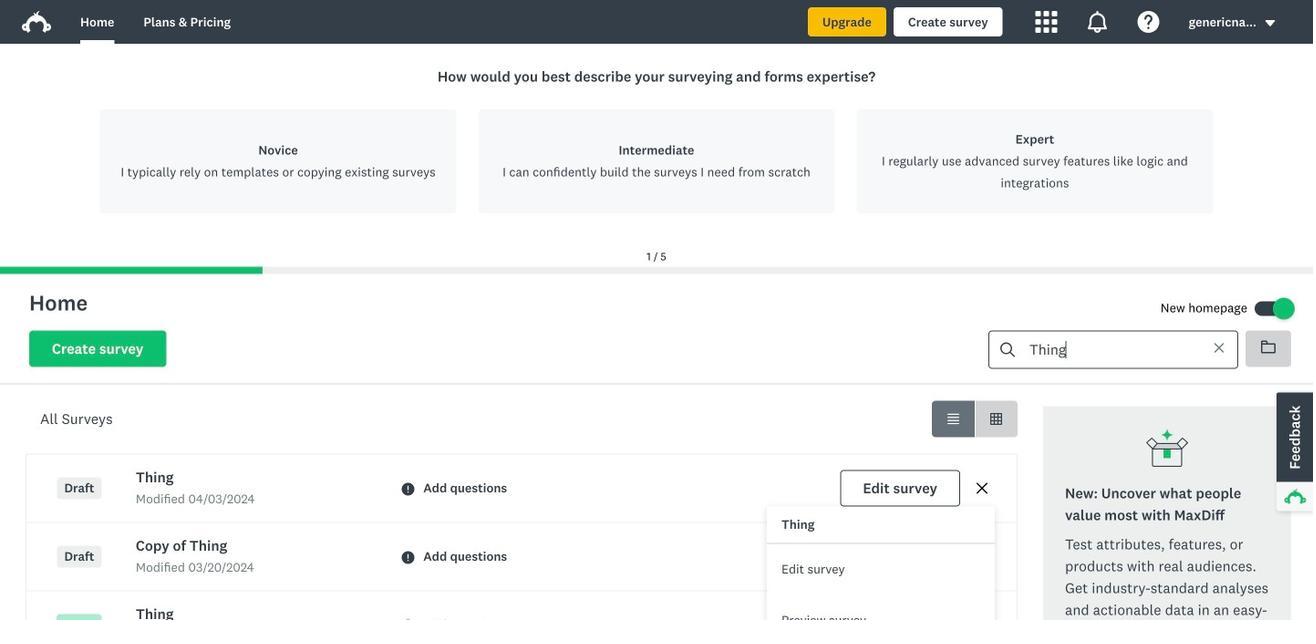 Task type: describe. For each thing, give the bounding box(es) containing it.
search image
[[1001, 343, 1016, 357]]

search image
[[1001, 343, 1016, 357]]

folders image
[[1262, 340, 1277, 354]]

1 brand logo image from the top
[[22, 7, 51, 36]]

folders image
[[1262, 341, 1277, 354]]

Search text field
[[1016, 332, 1198, 368]]



Task type: vqa. For each thing, say whether or not it's contained in the screenshot.
Search icon
yes



Task type: locate. For each thing, give the bounding box(es) containing it.
2 brand logo image from the top
[[22, 11, 51, 33]]

menu
[[767, 507, 996, 620]]

warning image
[[402, 483, 415, 496]]

dropdown arrow icon image
[[1265, 17, 1277, 30], [1266, 20, 1276, 26]]

dialog
[[0, 44, 1314, 274]]

group
[[933, 401, 1018, 438]]

clear search image
[[1214, 342, 1226, 354], [1215, 343, 1225, 353]]

help icon image
[[1138, 11, 1160, 33]]

max diff icon image
[[1146, 428, 1190, 472]]

close menu image
[[975, 482, 990, 496]]

close menu image
[[977, 483, 988, 494]]

warning image
[[402, 552, 415, 564]]

notification center icon image
[[1087, 11, 1109, 33]]

products icon image
[[1036, 11, 1058, 33], [1036, 11, 1058, 33]]

brand logo image
[[22, 7, 51, 36], [22, 11, 51, 33]]



